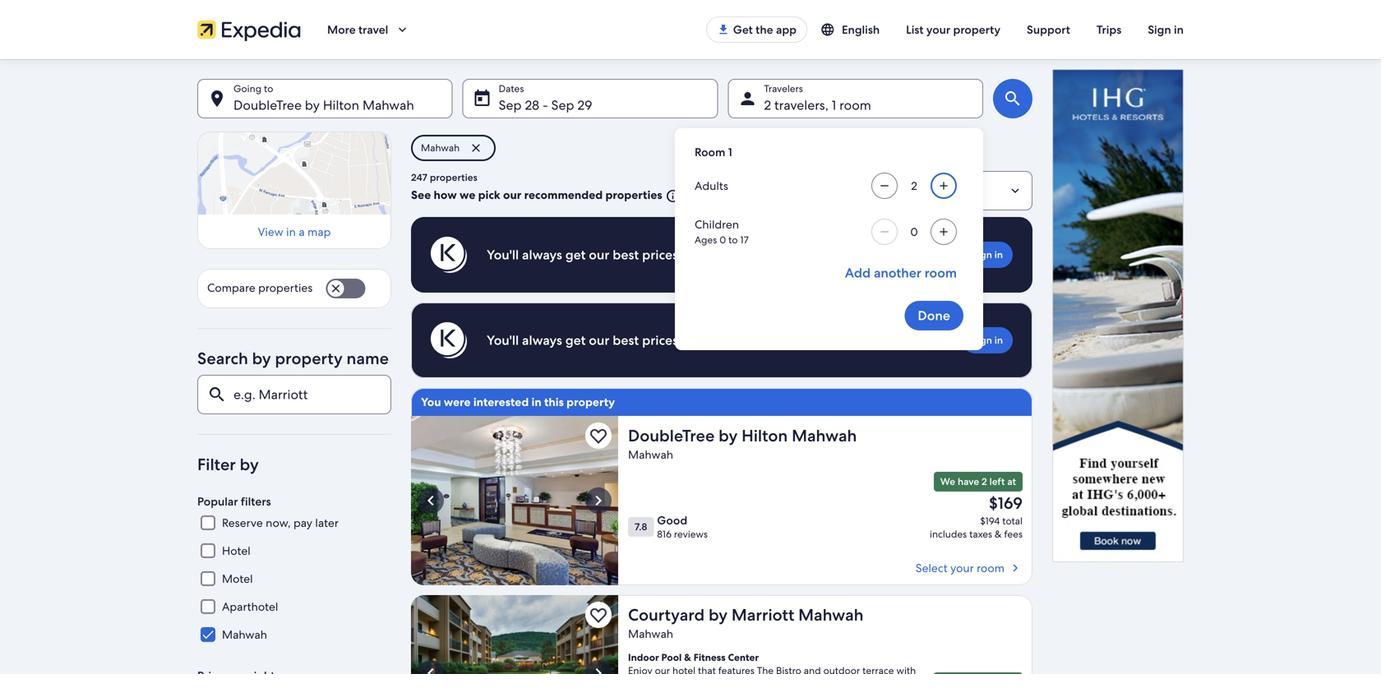 Task type: describe. For each thing, give the bounding box(es) containing it.
sign in for first sign in link from the bottom
[[972, 334, 1003, 347]]

view
[[258, 225, 283, 239]]

always for second sign in link from the bottom
[[522, 246, 562, 264]]

increase the number of children in room 1 image
[[934, 225, 954, 238]]

2 sep from the left
[[551, 97, 574, 114]]

view in a map button
[[207, 225, 382, 239]]

2 inside the we have 2 left at $169 $194 total includes taxes & fees
[[982, 475, 987, 488]]

another
[[874, 264, 922, 282]]

get the app link
[[706, 16, 807, 43]]

& inside the we have 2 left at $169 $194 total includes taxes & fees
[[995, 528, 1002, 541]]

add another room button
[[839, 258, 964, 288]]

247
[[411, 171, 428, 184]]

select
[[916, 561, 948, 576]]

english
[[842, 22, 880, 37]]

1 inside dropdown button
[[832, 97, 836, 114]]

see how we pick our recommended properties
[[411, 187, 663, 202]]

this
[[544, 395, 564, 409]]

in for second sign in link from the bottom
[[995, 248, 1003, 261]]

decrease the number of adults in room 1 image
[[875, 179, 895, 192]]

mahwah inside dropdown button
[[363, 97, 414, 114]]

816
[[657, 528, 672, 541]]

2 travelers, 1 room button
[[728, 79, 983, 118]]

center
[[728, 651, 759, 664]]

sign in inside dropdown button
[[1148, 22, 1184, 37]]

hilton for doubletree by hilton mahwah
[[323, 97, 359, 114]]

we
[[940, 475, 956, 488]]

filters
[[241, 494, 271, 509]]

doubletree by hilton mahwah mahwah
[[628, 425, 857, 462]]

filter
[[197, 454, 236, 475]]

$169
[[989, 493, 1023, 514]]

pick
[[478, 187, 501, 202]]

search
[[197, 348, 248, 369]]

courtyard
[[628, 604, 705, 626]]

0 horizontal spatial &
[[684, 651, 691, 664]]

our for first sign in link from the bottom
[[589, 332, 610, 349]]

in for view in a map button
[[286, 225, 296, 239]]

sign in button
[[1135, 15, 1197, 44]]

see
[[411, 187, 431, 202]]

17
[[740, 234, 749, 246]]

mahwah button
[[411, 135, 496, 161]]

indoor
[[628, 651, 659, 664]]

at
[[1007, 475, 1016, 488]]

prices for first sign in link from the bottom
[[642, 332, 678, 349]]

search image
[[1003, 89, 1023, 109]]

doubletree by hilton mahwah
[[234, 97, 414, 114]]

name
[[347, 348, 389, 369]]

our for second sign in link from the bottom
[[589, 246, 610, 264]]

247 properties
[[411, 171, 478, 184]]

support
[[1027, 22, 1070, 37]]

in! for first sign in link from the bottom
[[803, 332, 818, 349]]

mahwah inside button
[[421, 141, 460, 154]]

2 horizontal spatial properties
[[606, 187, 663, 202]]

now,
[[266, 516, 291, 530]]

indoor pool & fitness center
[[628, 651, 759, 664]]

we have 2 left at $169 $194 total includes taxes & fees
[[930, 475, 1023, 541]]

compare properties
[[207, 280, 313, 295]]

recommended
[[524, 187, 603, 202]]

pay
[[294, 516, 312, 530]]

trips
[[1097, 22, 1122, 37]]

popular
[[197, 494, 238, 509]]

by for search by property name
[[252, 348, 271, 369]]

1 vertical spatial 1
[[728, 145, 732, 160]]

how
[[434, 187, 457, 202]]

see how we pick our recommended properties link
[[411, 187, 681, 204]]

trips link
[[1084, 15, 1135, 44]]

have
[[958, 475, 979, 488]]

hotel
[[222, 544, 251, 558]]

by for courtyard by marriott mahwah mahwah
[[709, 604, 728, 626]]

2 travelers, 1 room
[[764, 97, 871, 114]]

28
[[525, 97, 539, 114]]

expedia logo image
[[197, 18, 301, 41]]

you'll for second sign in link from the bottom
[[487, 246, 519, 264]]

doubletree by hilton mahwah button
[[197, 79, 453, 118]]

2 sign in link from the top
[[962, 327, 1013, 354]]

later
[[315, 516, 339, 530]]

-
[[543, 97, 548, 114]]

pool
[[662, 651, 682, 664]]

you're for first sign in link from the bottom
[[718, 332, 756, 349]]

the
[[756, 22, 773, 37]]

good
[[657, 513, 688, 528]]

sep 28 - sep 29
[[499, 97, 592, 114]]

show previous image for courtyard by marriott mahwah image
[[421, 664, 441, 674]]

prices for second sign in link from the bottom
[[642, 246, 678, 264]]

when for second sign in link from the bottom
[[682, 246, 715, 264]]

1 horizontal spatial property
[[567, 395, 615, 409]]

properties for 247 properties
[[430, 171, 478, 184]]

decrease the number of children in room 1 image
[[875, 225, 895, 238]]

our inside see how we pick our recommended properties link
[[503, 187, 522, 202]]

static map image image
[[197, 132, 391, 215]]

$194
[[980, 515, 1000, 527]]

you were interested in this property
[[421, 395, 615, 409]]

best for first sign in link from the bottom
[[613, 332, 639, 349]]

small image
[[821, 22, 842, 37]]

fees
[[1004, 528, 1023, 541]]

select your room
[[916, 561, 1005, 576]]

support link
[[1014, 15, 1084, 44]]



Task type: vqa. For each thing, say whether or not it's contained in the screenshot.
1st the 'You'll' from the top
yes



Task type: locate. For each thing, give the bounding box(es) containing it.
2 always from the top
[[522, 332, 562, 349]]

by for doubletree by hilton mahwah mahwah
[[719, 425, 738, 446]]

29
[[578, 97, 592, 114]]

2
[[764, 97, 771, 114], [982, 475, 987, 488]]

your for select
[[951, 561, 974, 576]]

in!
[[803, 246, 818, 264], [803, 332, 818, 349]]

get
[[733, 22, 753, 37]]

2 best from the top
[[613, 332, 639, 349]]

mahwah
[[363, 97, 414, 114], [421, 141, 460, 154], [792, 425, 857, 446], [628, 447, 673, 462], [799, 604, 864, 626], [628, 627, 673, 641], [222, 627, 267, 642]]

aparthotel
[[222, 600, 278, 614]]

1
[[832, 97, 836, 114], [728, 145, 732, 160]]

1 horizontal spatial doubletree
[[628, 425, 715, 446]]

marriott
[[732, 604, 795, 626]]

hilton inside doubletree by hilton mahwah dropdown button
[[323, 97, 359, 114]]

0 vertical spatial always
[[522, 246, 562, 264]]

doubletree for doubletree by hilton mahwah
[[234, 97, 302, 114]]

1 vertical spatial 2
[[982, 475, 987, 488]]

you'll
[[487, 246, 519, 264], [487, 332, 519, 349]]

Save DoubleTree by Hilton Mahwah to a trip checkbox
[[585, 423, 612, 449]]

sign
[[1148, 22, 1171, 37], [972, 248, 992, 261], [972, 334, 992, 347]]

by inside doubletree by hilton mahwah mahwah
[[719, 425, 738, 446]]

fitness
[[694, 651, 726, 664]]

0 horizontal spatial properties
[[258, 280, 313, 295]]

doubletree inside dropdown button
[[234, 97, 302, 114]]

0 vertical spatial hilton
[[323, 97, 359, 114]]

room right travelers,
[[840, 97, 871, 114]]

1 signed from the top
[[759, 246, 800, 264]]

room for add
[[925, 264, 957, 282]]

were
[[444, 395, 471, 409]]

0 vertical spatial doubletree
[[234, 97, 302, 114]]

sep 28 - sep 29 button
[[463, 79, 718, 118]]

& left fees
[[995, 528, 1002, 541]]

2 horizontal spatial property
[[953, 22, 1001, 37]]

0 vertical spatial 2
[[764, 97, 771, 114]]

2 in! from the top
[[803, 332, 818, 349]]

small image
[[663, 189, 681, 204]]

1 vertical spatial your
[[951, 561, 974, 576]]

0 vertical spatial best
[[613, 246, 639, 264]]

you'll down the pick
[[487, 246, 519, 264]]

doubletree for doubletree by hilton mahwah mahwah
[[628, 425, 715, 446]]

best for second sign in link from the bottom
[[613, 246, 639, 264]]

room
[[840, 97, 871, 114], [925, 264, 957, 282], [977, 561, 1005, 576]]

total
[[1003, 515, 1023, 527]]

1 vertical spatial sign
[[972, 248, 992, 261]]

0 horizontal spatial room
[[840, 97, 871, 114]]

lobby image
[[411, 416, 618, 585]]

best
[[613, 246, 639, 264], [613, 332, 639, 349]]

2 vertical spatial properties
[[258, 280, 313, 295]]

reviews
[[674, 528, 708, 541]]

ages
[[695, 234, 717, 246]]

room inside button
[[925, 264, 957, 282]]

1 horizontal spatial sep
[[551, 97, 574, 114]]

add
[[845, 264, 871, 282]]

in
[[1174, 22, 1184, 37], [286, 225, 296, 239], [995, 248, 1003, 261], [995, 334, 1003, 347], [532, 395, 542, 409]]

done
[[918, 307, 951, 324]]

children
[[695, 217, 739, 232]]

travel
[[359, 22, 388, 37]]

your
[[927, 22, 951, 37], [951, 561, 974, 576]]

compare
[[207, 280, 255, 295]]

sign inside dropdown button
[[1148, 22, 1171, 37]]

1 vertical spatial &
[[684, 651, 691, 664]]

your right select
[[951, 561, 974, 576]]

list
[[906, 22, 924, 37]]

by inside courtyard by marriott mahwah mahwah
[[709, 604, 728, 626]]

search by property name
[[197, 348, 389, 369]]

your right list
[[927, 22, 951, 37]]

taxes
[[970, 528, 993, 541]]

sign in
[[1148, 22, 1184, 37], [972, 248, 1003, 261], [972, 334, 1003, 347]]

by
[[305, 97, 320, 114], [252, 348, 271, 369], [719, 425, 738, 446], [240, 454, 259, 475], [709, 604, 728, 626]]

a
[[299, 225, 305, 239]]

always down see how we pick our recommended properties link on the left of page
[[522, 246, 562, 264]]

0 vertical spatial signed
[[759, 246, 800, 264]]

courtyard by marriott mahwah mahwah
[[628, 604, 864, 641]]

1 in! from the top
[[803, 246, 818, 264]]

signed for first sign in link from the bottom
[[759, 332, 800, 349]]

1 horizontal spatial 2
[[982, 475, 987, 488]]

hilton
[[323, 97, 359, 114], [742, 425, 788, 446]]

room
[[695, 145, 726, 160]]

0 vertical spatial get
[[565, 246, 586, 264]]

0 vertical spatial your
[[927, 22, 951, 37]]

2 vertical spatial sign
[[972, 334, 992, 347]]

trailing image
[[395, 22, 410, 37]]

property right list
[[953, 22, 1001, 37]]

sign for second sign in link from the bottom
[[972, 248, 992, 261]]

1 right travelers,
[[832, 97, 836, 114]]

you
[[421, 395, 441, 409]]

reserve
[[222, 516, 263, 530]]

1 vertical spatial in!
[[803, 332, 818, 349]]

properties right compare
[[258, 280, 313, 295]]

1 horizontal spatial 1
[[832, 97, 836, 114]]

interested
[[473, 395, 529, 409]]

0 vertical spatial 1
[[832, 97, 836, 114]]

show next image for doubletree by hilton mahwah image
[[589, 491, 608, 511]]

show next image for courtyard by marriott mahwah image
[[589, 664, 608, 674]]

you're for second sign in link from the bottom
[[718, 246, 756, 264]]

hilton for doubletree by hilton mahwah mahwah
[[742, 425, 788, 446]]

& right the "pool"
[[684, 651, 691, 664]]

to
[[729, 234, 738, 246]]

property amenity image
[[411, 595, 618, 674]]

in for first sign in link from the bottom
[[995, 334, 1003, 347]]

1 vertical spatial best
[[613, 332, 639, 349]]

1 always from the top
[[522, 246, 562, 264]]

1 vertical spatial you're
[[718, 332, 756, 349]]

properties
[[430, 171, 478, 184], [606, 187, 663, 202], [258, 280, 313, 295]]

1 sep from the left
[[499, 97, 522, 114]]

0 vertical spatial you'll
[[487, 246, 519, 264]]

Save Courtyard by Marriott Mahwah to a trip checkbox
[[585, 602, 612, 628]]

by for filter by
[[240, 454, 259, 475]]

0 horizontal spatial hilton
[[323, 97, 359, 114]]

1 when from the top
[[682, 246, 715, 264]]

sep right -
[[551, 97, 574, 114]]

2 vertical spatial our
[[589, 332, 610, 349]]

you're
[[718, 246, 756, 264], [718, 332, 756, 349]]

room down increase the number of children in room 1 icon at the top right
[[925, 264, 957, 282]]

2 left travelers,
[[764, 97, 771, 114]]

room inside dropdown button
[[840, 97, 871, 114]]

our
[[503, 187, 522, 202], [589, 246, 610, 264], [589, 332, 610, 349]]

1 you'll always get our best prices when you're signed in! from the top
[[487, 246, 818, 264]]

get the app
[[733, 22, 797, 37]]

1 vertical spatial you'll always get our best prices when you're signed in!
[[487, 332, 818, 349]]

0 horizontal spatial sep
[[499, 97, 522, 114]]

2 vertical spatial room
[[977, 561, 1005, 576]]

adults
[[695, 178, 728, 193]]

1 best from the top
[[613, 246, 639, 264]]

0 horizontal spatial 1
[[728, 145, 732, 160]]

sign in for second sign in link from the bottom
[[972, 248, 1003, 261]]

room left 'medium' icon
[[977, 561, 1005, 576]]

we
[[460, 187, 476, 202]]

properties up how
[[430, 171, 478, 184]]

you'll always get our best prices when you're signed in! for second sign in link from the bottom
[[487, 246, 818, 264]]

0 vertical spatial our
[[503, 187, 522, 202]]

doubletree up static map image
[[234, 97, 302, 114]]

1 vertical spatial doubletree
[[628, 425, 715, 446]]

sign for first sign in link from the bottom
[[972, 334, 992, 347]]

0
[[720, 234, 726, 246]]

2 get from the top
[[565, 332, 586, 349]]

1 vertical spatial hilton
[[742, 425, 788, 446]]

2 you're from the top
[[718, 332, 756, 349]]

always for first sign in link from the bottom
[[522, 332, 562, 349]]

left
[[990, 475, 1005, 488]]

popular filters
[[197, 494, 271, 509]]

signed for second sign in link from the bottom
[[759, 246, 800, 264]]

in! for second sign in link from the bottom
[[803, 246, 818, 264]]

always up 'this'
[[522, 332, 562, 349]]

more
[[327, 22, 356, 37]]

0 horizontal spatial doubletree
[[234, 97, 302, 114]]

1 vertical spatial when
[[682, 332, 715, 349]]

0 vertical spatial &
[[995, 528, 1002, 541]]

2 when from the top
[[682, 332, 715, 349]]

1 you'll from the top
[[487, 246, 519, 264]]

property for by
[[275, 348, 343, 369]]

doubletree right save doubletree by hilton mahwah to a trip checkbox
[[628, 425, 715, 446]]

property for your
[[953, 22, 1001, 37]]

2 you'll from the top
[[487, 332, 519, 349]]

1 vertical spatial our
[[589, 246, 610, 264]]

list your property link
[[893, 15, 1014, 44]]

0 vertical spatial when
[[682, 246, 715, 264]]

0 vertical spatial prices
[[642, 246, 678, 264]]

increase the number of adults in room 1 image
[[934, 179, 954, 192]]

0 vertical spatial in!
[[803, 246, 818, 264]]

you'll always get our best prices when you're signed in! for first sign in link from the bottom
[[487, 332, 818, 349]]

0 vertical spatial you'll always get our best prices when you're signed in!
[[487, 246, 818, 264]]

property up save doubletree by hilton mahwah to a trip checkbox
[[567, 395, 615, 409]]

2 signed from the top
[[759, 332, 800, 349]]

filter by
[[197, 454, 259, 475]]

2 vertical spatial property
[[567, 395, 615, 409]]

2 vertical spatial sign in
[[972, 334, 1003, 347]]

0 vertical spatial room
[[840, 97, 871, 114]]

list your property
[[906, 22, 1001, 37]]

when
[[682, 246, 715, 264], [682, 332, 715, 349]]

more travel button
[[314, 15, 423, 44]]

1 vertical spatial you'll
[[487, 332, 519, 349]]

1 vertical spatial prices
[[642, 332, 678, 349]]

0 vertical spatial property
[[953, 22, 1001, 37]]

1 horizontal spatial room
[[925, 264, 957, 282]]

properties for compare properties
[[258, 280, 313, 295]]

add another room
[[845, 264, 957, 282]]

more travel
[[327, 22, 388, 37]]

0 vertical spatial properties
[[430, 171, 478, 184]]

1 horizontal spatial properties
[[430, 171, 478, 184]]

when for first sign in link from the bottom
[[682, 332, 715, 349]]

0 vertical spatial sign in link
[[962, 242, 1013, 268]]

medium image
[[1008, 561, 1023, 576]]

2 left the left at bottom
[[982, 475, 987, 488]]

done button
[[905, 301, 964, 331]]

get for first sign in link from the bottom
[[565, 332, 586, 349]]

2 horizontal spatial room
[[977, 561, 1005, 576]]

2 inside dropdown button
[[764, 97, 771, 114]]

get for second sign in link from the bottom
[[565, 246, 586, 264]]

1 sign in link from the top
[[962, 242, 1013, 268]]

sep
[[499, 97, 522, 114], [551, 97, 574, 114]]

you'll up interested at the left
[[487, 332, 519, 349]]

prices
[[642, 246, 678, 264], [642, 332, 678, 349]]

by inside dropdown button
[[305, 97, 320, 114]]

1 get from the top
[[565, 246, 586, 264]]

1 prices from the top
[[642, 246, 678, 264]]

room 1
[[695, 145, 732, 160]]

sep left 28
[[499, 97, 522, 114]]

doubletree inside doubletree by hilton mahwah mahwah
[[628, 425, 715, 446]]

your for list
[[927, 22, 951, 37]]

show previous image for doubletree by hilton mahwah image
[[421, 491, 441, 511]]

0 vertical spatial sign
[[1148, 22, 1171, 37]]

in inside dropdown button
[[1174, 22, 1184, 37]]

reserve now, pay later
[[222, 516, 339, 530]]

in for sign in dropdown button
[[1174, 22, 1184, 37]]

2 prices from the top
[[642, 332, 678, 349]]

good 816 reviews
[[657, 513, 708, 541]]

0 vertical spatial you're
[[718, 246, 756, 264]]

view in a map
[[258, 225, 331, 239]]

english button
[[807, 15, 893, 44]]

map
[[308, 225, 331, 239]]

1 vertical spatial sign in
[[972, 248, 1003, 261]]

1 vertical spatial sign in link
[[962, 327, 1013, 354]]

1 right room
[[728, 145, 732, 160]]

you'll always get our best prices when you're signed in!
[[487, 246, 818, 264], [487, 332, 818, 349]]

includes
[[930, 528, 967, 541]]

1 vertical spatial signed
[[759, 332, 800, 349]]

1 vertical spatial property
[[275, 348, 343, 369]]

1 vertical spatial always
[[522, 332, 562, 349]]

2 you'll always get our best prices when you're signed in! from the top
[[487, 332, 818, 349]]

room for select
[[977, 561, 1005, 576]]

download the app button image
[[717, 23, 730, 36]]

motel
[[222, 572, 253, 586]]

hilton inside doubletree by hilton mahwah mahwah
[[742, 425, 788, 446]]

properties right recommended
[[606, 187, 663, 202]]

property left name
[[275, 348, 343, 369]]

app
[[776, 22, 797, 37]]

0 horizontal spatial 2
[[764, 97, 771, 114]]

1 vertical spatial properties
[[606, 187, 663, 202]]

1 vertical spatial room
[[925, 264, 957, 282]]

1 vertical spatial get
[[565, 332, 586, 349]]

0 horizontal spatial property
[[275, 348, 343, 369]]

7.8
[[635, 520, 647, 533]]

1 horizontal spatial hilton
[[742, 425, 788, 446]]

by for doubletree by hilton mahwah
[[305, 97, 320, 114]]

1 you're from the top
[[718, 246, 756, 264]]

0 vertical spatial sign in
[[1148, 22, 1184, 37]]

1 horizontal spatial &
[[995, 528, 1002, 541]]

you'll for first sign in link from the bottom
[[487, 332, 519, 349]]



